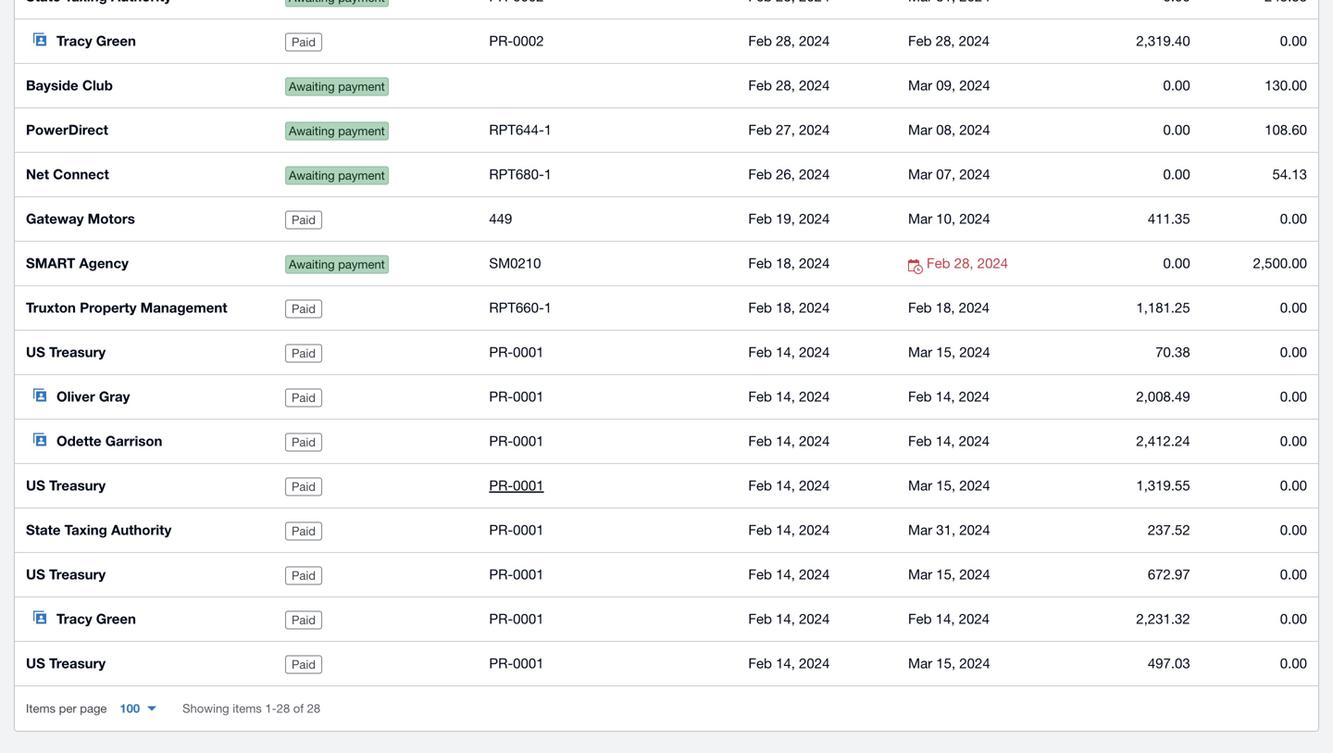 Task type: vqa. For each thing, say whether or not it's contained in the screenshot.


Task type: locate. For each thing, give the bounding box(es) containing it.
tracy green link for pr-0002
[[15, 19, 274, 63]]

09,
[[937, 77, 956, 93]]

2 green from the top
[[96, 610, 136, 627]]

0 vertical spatial green
[[96, 32, 136, 49]]

100
[[120, 701, 140, 716]]

14,
[[776, 344, 796, 360], [776, 388, 796, 404], [936, 388, 955, 404], [776, 433, 796, 449], [936, 433, 955, 449], [776, 477, 796, 493], [776, 521, 796, 538], [776, 566, 796, 582], [776, 610, 796, 627], [936, 610, 955, 627], [776, 655, 796, 671]]

3 mar 15, 2024 from the top
[[909, 566, 991, 582]]

3 us treasury from the top
[[26, 566, 106, 583]]

feb 14, 2024 for 2,231.32
[[749, 610, 830, 627]]

treasury down taxing
[[49, 566, 106, 583]]

1 down "rpt644-1" at top
[[544, 166, 552, 182]]

treasury up oliver
[[49, 344, 106, 360]]

2 tracy green from the top
[[56, 610, 136, 627]]

1 green from the top
[[96, 32, 136, 49]]

7 pr-0001 from the top
[[489, 610, 544, 627]]

5 pr-0001 from the top
[[489, 521, 544, 538]]

tracy down taxing
[[56, 610, 92, 627]]

6 pr-0001 link from the top
[[489, 563, 726, 585]]

2 awaiting from the top
[[289, 124, 335, 138]]

4 mar 15, 2024 from the top
[[909, 655, 991, 671]]

us for 70.38
[[26, 344, 45, 360]]

tracy green link
[[15, 19, 274, 63], [15, 596, 274, 641]]

15, for 1,319.55
[[937, 477, 956, 493]]

54.13
[[1273, 166, 1308, 182]]

5 mar from the top
[[909, 344, 933, 360]]

pr-0001 link for 1,319.55
[[489, 474, 726, 496]]

5 pr- from the top
[[489, 477, 513, 493]]

1 vertical spatial green
[[96, 610, 136, 627]]

2,319.40
[[1137, 32, 1191, 49]]

us treasury link down truxton property management
[[15, 330, 274, 374]]

3 treasury from the top
[[49, 566, 106, 583]]

10,
[[937, 210, 956, 226]]

4 us treasury from the top
[[26, 655, 106, 672]]

3 awaiting payment from the top
[[289, 168, 385, 183]]

2 mar 15, 2024 from the top
[[909, 477, 991, 493]]

5 0001 from the top
[[513, 521, 544, 538]]

net connect
[[26, 166, 109, 182]]

tracy green for pr-0002
[[56, 32, 136, 49]]

connect
[[53, 166, 109, 182]]

truxton
[[26, 299, 76, 316]]

14, for 2,231.32
[[776, 610, 796, 627]]

8 pr- from the top
[[489, 610, 513, 627]]

4 us treasury link from the top
[[15, 641, 274, 685]]

payment for connect
[[338, 168, 385, 183]]

tracy green link down 'state taxing authority' link
[[15, 596, 274, 641]]

1 tracy green from the top
[[56, 32, 136, 49]]

1
[[544, 121, 552, 138], [544, 166, 552, 182], [544, 299, 552, 315]]

feb 18, 2024 for smart agency
[[749, 255, 830, 271]]

us for 497.03
[[26, 655, 45, 672]]

payment for club
[[338, 79, 385, 94]]

2024
[[799, 32, 830, 49], [959, 32, 990, 49], [799, 77, 830, 93], [960, 77, 991, 93], [799, 121, 830, 138], [960, 121, 991, 138], [799, 166, 830, 182], [960, 166, 991, 182], [799, 210, 830, 226], [960, 210, 991, 226], [799, 255, 830, 271], [978, 255, 1009, 271], [799, 299, 830, 315], [959, 299, 990, 315], [799, 344, 830, 360], [960, 344, 991, 360], [799, 388, 830, 404], [959, 388, 990, 404], [799, 433, 830, 449], [959, 433, 990, 449], [799, 477, 830, 493], [960, 477, 991, 493], [799, 521, 830, 538], [960, 521, 991, 538], [799, 566, 830, 582], [960, 566, 991, 582], [799, 610, 830, 627], [959, 610, 990, 627], [799, 655, 830, 671], [960, 655, 991, 671]]

108.60
[[1265, 121, 1308, 138]]

9 mar from the top
[[909, 655, 933, 671]]

us
[[26, 344, 45, 360], [26, 477, 45, 494], [26, 566, 45, 583], [26, 655, 45, 672]]

tracy up bayside club
[[56, 32, 92, 49]]

awaiting payment
[[289, 79, 385, 94], [289, 124, 385, 138], [289, 168, 385, 183], [289, 257, 385, 272]]

us up items
[[26, 655, 45, 672]]

pr-0001 link for 2,008.49
[[489, 385, 726, 408]]

management
[[140, 299, 227, 316]]

rpt660-1 link
[[489, 296, 726, 319]]

0.00 for 497.03
[[1281, 655, 1308, 671]]

4 0001 from the top
[[513, 477, 544, 493]]

4 awaiting from the top
[[289, 257, 335, 272]]

property
[[80, 299, 137, 316]]

0.00 for 70.38
[[1281, 344, 1308, 360]]

feb 18, 2024 for truxton property management
[[749, 299, 830, 315]]

mar 09, 2024
[[909, 77, 991, 93]]

0001 for 2,231.32
[[513, 610, 544, 627]]

paid for 1,181.25
[[292, 302, 316, 316]]

2 pr-0001 link from the top
[[489, 385, 726, 408]]

state taxing authority
[[26, 521, 172, 538]]

2 paid from the top
[[292, 213, 316, 227]]

4 mar from the top
[[909, 210, 933, 226]]

feb 14, 2024
[[749, 344, 830, 360], [749, 388, 830, 404], [909, 388, 990, 404], [749, 433, 830, 449], [909, 433, 990, 449], [749, 477, 830, 493], [749, 521, 830, 538], [749, 566, 830, 582], [749, 610, 830, 627], [909, 610, 990, 627], [749, 655, 830, 671]]

7 paid from the top
[[292, 479, 316, 494]]

1 awaiting from the top
[[289, 79, 335, 94]]

28 left of
[[277, 701, 290, 716]]

1 pr-0001 from the top
[[489, 344, 544, 360]]

0 vertical spatial 1
[[544, 121, 552, 138]]

1 15, from the top
[[937, 344, 956, 360]]

1 mar 15, 2024 from the top
[[909, 344, 991, 360]]

us up state
[[26, 477, 45, 494]]

3 us treasury link from the top
[[15, 552, 274, 596]]

3 0001 from the top
[[513, 433, 544, 449]]

treasury up per
[[49, 655, 106, 672]]

us treasury down odette
[[26, 477, 106, 494]]

2 pr- from the top
[[489, 344, 513, 360]]

us treasury link up 100 popup button
[[15, 641, 274, 685]]

pr-0001 for 497.03
[[489, 655, 544, 671]]

tracy
[[56, 32, 92, 49], [56, 610, 92, 627]]

1 tracy from the top
[[56, 32, 92, 49]]

1 horizontal spatial 28
[[307, 701, 321, 716]]

4 treasury from the top
[[49, 655, 106, 672]]

1 down sm0210 link
[[544, 299, 552, 315]]

0 vertical spatial tracy green
[[56, 32, 136, 49]]

6 pr- from the top
[[489, 521, 513, 538]]

overdue icon image
[[909, 259, 927, 274]]

tracy green for pr-0001
[[56, 610, 136, 627]]

feb 14, 2024 for 497.03
[[749, 655, 830, 671]]

11 paid from the top
[[292, 657, 316, 672]]

pr-0001 link for 237.52
[[489, 519, 726, 541]]

1 up rpt680-1
[[544, 121, 552, 138]]

oliver gray
[[56, 388, 130, 405]]

1 awaiting payment from the top
[[289, 79, 385, 94]]

treasury
[[49, 344, 106, 360], [49, 477, 106, 494], [49, 566, 106, 583], [49, 655, 106, 672]]

awaiting for agency
[[289, 257, 335, 272]]

green
[[96, 32, 136, 49], [96, 610, 136, 627]]

1 0001 from the top
[[513, 344, 544, 360]]

8 paid from the top
[[292, 524, 316, 538]]

2 awaiting payment from the top
[[289, 124, 385, 138]]

treasury for 672.97
[[49, 566, 106, 583]]

feb 14, 2024 for 2,008.49
[[749, 388, 830, 404]]

showing items 1-28 of 28
[[183, 701, 321, 716]]

pr-0001 for 2,412.24
[[489, 433, 544, 449]]

2 us from the top
[[26, 477, 45, 494]]

us treasury
[[26, 344, 106, 360], [26, 477, 106, 494], [26, 566, 106, 583], [26, 655, 106, 672]]

7 pr- from the top
[[489, 566, 513, 582]]

7 pr-0001 link from the top
[[489, 608, 726, 630]]

mar
[[909, 77, 933, 93], [909, 121, 933, 138], [909, 166, 933, 182], [909, 210, 933, 226], [909, 344, 933, 360], [909, 477, 933, 493], [909, 521, 933, 538], [909, 566, 933, 582], [909, 655, 933, 671]]

pr-0001 link for 2,231.32
[[489, 608, 726, 630]]

15, for 672.97
[[937, 566, 956, 582]]

8 0001 from the top
[[513, 655, 544, 671]]

us for 1,319.55
[[26, 477, 45, 494]]

2 15, from the top
[[937, 477, 956, 493]]

2 vertical spatial 1
[[544, 299, 552, 315]]

green up 'club'
[[96, 32, 136, 49]]

6 paid from the top
[[292, 435, 316, 449]]

us down state
[[26, 566, 45, 583]]

feb
[[749, 32, 772, 49], [909, 32, 932, 49], [749, 77, 772, 93], [749, 121, 772, 138], [749, 166, 772, 182], [749, 210, 772, 226], [749, 255, 772, 271], [927, 255, 951, 271], [749, 299, 772, 315], [909, 299, 932, 315], [749, 344, 772, 360], [749, 388, 772, 404], [909, 388, 932, 404], [749, 433, 772, 449], [909, 433, 932, 449], [749, 477, 772, 493], [749, 521, 772, 538], [749, 566, 772, 582], [749, 610, 772, 627], [909, 610, 932, 627], [749, 655, 772, 671]]

pr-0001 link
[[489, 341, 726, 363], [489, 385, 726, 408], [489, 430, 726, 452], [489, 474, 726, 496], [489, 519, 726, 541], [489, 563, 726, 585], [489, 608, 726, 630], [489, 652, 726, 674]]

3 pr- from the top
[[489, 388, 513, 404]]

14, for 2,412.24
[[776, 433, 796, 449]]

2 0001 from the top
[[513, 388, 544, 404]]

4 pr-0001 from the top
[[489, 477, 544, 493]]

pr-0001 link for 2,412.24
[[489, 430, 726, 452]]

2 us treasury from the top
[[26, 477, 106, 494]]

1 28 from the left
[[277, 701, 290, 716]]

taxing
[[65, 521, 107, 538]]

1 vertical spatial tracy green link
[[15, 596, 274, 641]]

rpt680-1 link
[[489, 163, 726, 185]]

club
[[82, 77, 113, 94]]

3 mar from the top
[[909, 166, 933, 182]]

paid
[[292, 35, 316, 49], [292, 213, 316, 227], [292, 302, 316, 316], [292, 346, 316, 360], [292, 391, 316, 405], [292, 435, 316, 449], [292, 479, 316, 494], [292, 524, 316, 538], [292, 568, 316, 583], [292, 613, 316, 627], [292, 657, 316, 672]]

awaiting for club
[[289, 79, 335, 94]]

pr-0001 link for 672.97
[[489, 563, 726, 585]]

feb 28, 2024
[[749, 32, 830, 49], [909, 32, 990, 49], [749, 77, 830, 93], [927, 255, 1009, 271]]

4 15, from the top
[[937, 655, 956, 671]]

1 pr-0001 link from the top
[[489, 341, 726, 363]]

4 paid from the top
[[292, 346, 316, 360]]

3 15, from the top
[[937, 566, 956, 582]]

0.00 for 2,008.49
[[1281, 388, 1308, 404]]

3 us from the top
[[26, 566, 45, 583]]

grouped payslip icon image
[[33, 33, 47, 46], [33, 33, 47, 46], [33, 389, 47, 402], [33, 389, 47, 402], [33, 433, 47, 446], [33, 433, 47, 446], [33, 611, 47, 624], [33, 611, 47, 624]]

1 for connect
[[544, 166, 552, 182]]

3 payment from the top
[[338, 168, 385, 183]]

tracy green up 'club'
[[56, 32, 136, 49]]

pr- for 237.52
[[489, 521, 513, 538]]

3 paid from the top
[[292, 302, 316, 316]]

pr-0001 for 70.38
[[489, 344, 544, 360]]

4 awaiting payment from the top
[[289, 257, 385, 272]]

10 paid from the top
[[292, 613, 316, 627]]

awaiting payment for club
[[289, 79, 385, 94]]

per
[[59, 701, 77, 716]]

green down the state taxing authority
[[96, 610, 136, 627]]

15, for 70.38
[[937, 344, 956, 360]]

8 pr-0001 from the top
[[489, 655, 544, 671]]

gateway
[[26, 210, 84, 227]]

6 pr-0001 from the top
[[489, 566, 544, 582]]

14, for 672.97
[[776, 566, 796, 582]]

0.00
[[1281, 32, 1308, 49], [1164, 77, 1191, 93], [1164, 121, 1191, 138], [1164, 166, 1191, 182], [1281, 210, 1308, 226], [1164, 255, 1191, 271], [1281, 299, 1308, 315], [1281, 344, 1308, 360], [1281, 388, 1308, 404], [1281, 433, 1308, 449], [1281, 477, 1308, 493], [1281, 521, 1308, 538], [1281, 566, 1308, 582], [1281, 610, 1308, 627], [1281, 655, 1308, 671]]

us treasury link down authority on the bottom
[[15, 552, 274, 596]]

feb 18, 2024
[[749, 255, 830, 271], [749, 299, 830, 315], [909, 299, 990, 315]]

3 awaiting from the top
[[289, 168, 335, 183]]

us treasury up oliver
[[26, 344, 106, 360]]

1 us treasury from the top
[[26, 344, 106, 360]]

2 treasury from the top
[[49, 477, 106, 494]]

green for pr-0002
[[96, 32, 136, 49]]

1 pr- from the top
[[489, 32, 513, 49]]

0 vertical spatial tracy
[[56, 32, 92, 49]]

130.00
[[1265, 77, 1308, 93]]

14, for 2,008.49
[[776, 388, 796, 404]]

oliver
[[56, 388, 95, 405]]

0.00 for 1,319.55
[[1281, 477, 1308, 493]]

2 1 from the top
[[544, 166, 552, 182]]

tracy green link up 'club'
[[15, 19, 274, 63]]

2,231.32
[[1137, 610, 1191, 627]]

2 tracy from the top
[[56, 610, 92, 627]]

treasury down odette
[[49, 477, 106, 494]]

1 vertical spatial tracy
[[56, 610, 92, 627]]

8 pr-0001 link from the top
[[489, 652, 726, 674]]

us treasury down taxing
[[26, 566, 106, 583]]

pr-0001
[[489, 344, 544, 360], [489, 388, 544, 404], [489, 433, 544, 449], [489, 477, 544, 493], [489, 521, 544, 538], [489, 566, 544, 582], [489, 610, 544, 627], [489, 655, 544, 671]]

1 us from the top
[[26, 344, 45, 360]]

9 pr- from the top
[[489, 655, 513, 671]]

9 paid from the top
[[292, 568, 316, 583]]

net connect link
[[15, 152, 274, 196]]

2 us treasury link from the top
[[15, 463, 274, 508]]

2 tracy green link from the top
[[15, 596, 274, 641]]

payment
[[338, 79, 385, 94], [338, 124, 385, 138], [338, 168, 385, 183], [338, 257, 385, 272]]

2 payment from the top
[[338, 124, 385, 138]]

5 paid from the top
[[292, 391, 316, 405]]

us down truxton
[[26, 344, 45, 360]]

us treasury link
[[15, 330, 274, 374], [15, 463, 274, 508], [15, 552, 274, 596], [15, 641, 274, 685]]

0.00 for 2,412.24
[[1281, 433, 1308, 449]]

0001
[[513, 344, 544, 360], [513, 388, 544, 404], [513, 433, 544, 449], [513, 477, 544, 493], [513, 521, 544, 538], [513, 566, 544, 582], [513, 610, 544, 627], [513, 655, 544, 671]]

pr-
[[489, 32, 513, 49], [489, 344, 513, 360], [489, 388, 513, 404], [489, 433, 513, 449], [489, 477, 513, 493], [489, 521, 513, 538], [489, 566, 513, 582], [489, 610, 513, 627], [489, 655, 513, 671]]

awaiting payment for agency
[[289, 257, 385, 272]]

pr- for 2,412.24
[[489, 433, 513, 449]]

6 0001 from the top
[[513, 566, 544, 582]]

feb 14, 2024 for 1,319.55
[[749, 477, 830, 493]]

26,
[[776, 166, 796, 182]]

3 pr-0001 link from the top
[[489, 430, 726, 452]]

4 pr- from the top
[[489, 433, 513, 449]]

pr-0001 for 237.52
[[489, 521, 544, 538]]

tracy green down the state taxing authority
[[56, 610, 136, 627]]

us treasury for 497.03
[[26, 655, 106, 672]]

motors
[[88, 210, 135, 227]]

treasury for 497.03
[[49, 655, 106, 672]]

0 horizontal spatial 28
[[277, 701, 290, 716]]

pr- for 497.03
[[489, 655, 513, 671]]

14, for 497.03
[[776, 655, 796, 671]]

4 pr-0001 link from the top
[[489, 474, 726, 496]]

oliver gray link
[[15, 374, 274, 419]]

0001 for 497.03
[[513, 655, 544, 671]]

pr- for 1,319.55
[[489, 477, 513, 493]]

70.38
[[1156, 344, 1191, 360]]

18, for truxton property management
[[776, 299, 796, 315]]

tracy green
[[56, 32, 136, 49], [56, 610, 136, 627]]

7 0001 from the top
[[513, 610, 544, 627]]

us treasury up items per page
[[26, 655, 106, 672]]

1 mar from the top
[[909, 77, 933, 93]]

1-
[[265, 701, 277, 716]]

1 payment from the top
[[338, 79, 385, 94]]

0.00 for 2,231.32
[[1281, 610, 1308, 627]]

us treasury link up authority on the bottom
[[15, 463, 274, 508]]

4 payment from the top
[[338, 257, 385, 272]]

1 treasury from the top
[[49, 344, 106, 360]]

28
[[277, 701, 290, 716], [307, 701, 321, 716]]

14, for 237.52
[[776, 521, 796, 538]]

paid for 411.35
[[292, 213, 316, 227]]

1 1 from the top
[[544, 121, 552, 138]]

1 tracy green link from the top
[[15, 19, 274, 63]]

3 pr-0001 from the top
[[489, 433, 544, 449]]

1 vertical spatial 1
[[544, 166, 552, 182]]

odette garrison
[[56, 433, 162, 449]]

28 right of
[[307, 701, 321, 716]]

1 us treasury link from the top
[[15, 330, 274, 374]]

5 pr-0001 link from the top
[[489, 519, 726, 541]]

2 pr-0001 from the top
[[489, 388, 544, 404]]

2 28 from the left
[[307, 701, 321, 716]]

us treasury link for 70.38
[[15, 330, 274, 374]]

bayside club
[[26, 77, 113, 94]]

1,319.55
[[1137, 477, 1191, 493]]

0 vertical spatial tracy green link
[[15, 19, 274, 63]]

28,
[[776, 32, 796, 49], [936, 32, 955, 49], [776, 77, 796, 93], [955, 255, 974, 271]]

14, for 1,319.55
[[776, 477, 796, 493]]

4 us from the top
[[26, 655, 45, 672]]

0001 for 70.38
[[513, 344, 544, 360]]

08,
[[937, 121, 956, 138]]

paid for 672.97
[[292, 568, 316, 583]]

paid for 2,008.49
[[292, 391, 316, 405]]

1 vertical spatial tracy green
[[56, 610, 136, 627]]



Task type: describe. For each thing, give the bounding box(es) containing it.
awaiting for connect
[[289, 168, 335, 183]]

100 button
[[109, 694, 168, 723]]

agency
[[79, 255, 129, 271]]

items
[[26, 701, 56, 716]]

mar 10, 2024
[[909, 210, 991, 226]]

authority
[[111, 521, 172, 538]]

feb 14, 2024 for 70.38
[[749, 344, 830, 360]]

smart agency
[[26, 255, 129, 271]]

green for pr-0001
[[96, 610, 136, 627]]

us treasury for 70.38
[[26, 344, 106, 360]]

mar 15, 2024 for 672.97
[[909, 566, 991, 582]]

0001 for 1,319.55
[[513, 477, 544, 493]]

feb 14, 2024 for 237.52
[[749, 521, 830, 538]]

odette garrison link
[[15, 419, 274, 463]]

feb 27, 2024
[[749, 121, 830, 138]]

tracy for pr-0001
[[56, 610, 92, 627]]

truxton property management
[[26, 299, 227, 316]]

7 mar from the top
[[909, 521, 933, 538]]

gateway motors link
[[15, 196, 274, 241]]

1,181.25
[[1137, 299, 1191, 315]]

14, for 70.38
[[776, 344, 796, 360]]

2,412.24
[[1137, 433, 1191, 449]]

0.00 for 237.52
[[1281, 521, 1308, 538]]

feb 26, 2024
[[749, 166, 830, 182]]

feb 19, 2024
[[749, 210, 830, 226]]

truxton property management link
[[15, 285, 274, 330]]

pr-0002
[[489, 32, 544, 49]]

pr- for 70.38
[[489, 344, 513, 360]]

0002
[[513, 32, 544, 49]]

449 link
[[489, 207, 726, 230]]

us treasury link for 1,319.55
[[15, 463, 274, 508]]

8 mar from the top
[[909, 566, 933, 582]]

pr-0001 link for 70.38
[[489, 341, 726, 363]]

0.00 for 2,319.40
[[1281, 32, 1308, 49]]

rpt660-
[[489, 299, 544, 315]]

treasury for 70.38
[[49, 344, 106, 360]]

odette
[[56, 433, 102, 449]]

gray
[[99, 388, 130, 405]]

rpt660-1
[[489, 299, 552, 315]]

0001 for 672.97
[[513, 566, 544, 582]]

1 inside "link"
[[544, 121, 552, 138]]

tracy green link for pr-0001
[[15, 596, 274, 641]]

1 for property
[[544, 299, 552, 315]]

2 mar from the top
[[909, 121, 933, 138]]

garrison
[[105, 433, 162, 449]]

0001 for 2,412.24
[[513, 433, 544, 449]]

6 mar from the top
[[909, 477, 933, 493]]

paid for 1,319.55
[[292, 479, 316, 494]]

497.03
[[1148, 655, 1191, 671]]

page
[[80, 701, 107, 716]]

paid for 237.52
[[292, 524, 316, 538]]

items
[[233, 701, 262, 716]]

us treasury link for 672.97
[[15, 552, 274, 596]]

state taxing authority link
[[15, 508, 274, 552]]

pr-0002 link
[[489, 30, 726, 52]]

pr-0001 for 1,319.55
[[489, 477, 544, 493]]

sm0210 link
[[489, 252, 726, 274]]

tracy for pr-0002
[[56, 32, 92, 49]]

0.00 for 1,181.25
[[1281, 299, 1308, 315]]

paid for 2,412.24
[[292, 435, 316, 449]]

pr-0001 link for 497.03
[[489, 652, 726, 674]]

pr-0001 for 2,008.49
[[489, 388, 544, 404]]

feb 14, 2024 for 2,412.24
[[749, 433, 830, 449]]

pr- for 672.97
[[489, 566, 513, 582]]

rpt680-1
[[489, 166, 552, 182]]

items per page
[[26, 701, 107, 716]]

19,
[[776, 210, 796, 226]]

rpt644-
[[489, 121, 544, 138]]

paid for 497.03
[[292, 657, 316, 672]]

15, for 497.03
[[937, 655, 956, 671]]

rpt644-1 link
[[489, 119, 726, 141]]

rpt680-
[[489, 166, 544, 182]]

paid for 70.38
[[292, 346, 316, 360]]

mar 31, 2024
[[909, 521, 991, 538]]

07,
[[937, 166, 956, 182]]

bayside
[[26, 77, 78, 94]]

payment for agency
[[338, 257, 385, 272]]

showing
[[183, 701, 229, 716]]

sm0210
[[489, 255, 541, 271]]

pr- for 2,319.40
[[489, 32, 513, 49]]

237.52
[[1148, 521, 1191, 538]]

pr- for 2,008.49
[[489, 388, 513, 404]]

mar 15, 2024 for 1,319.55
[[909, 477, 991, 493]]

672.97
[[1148, 566, 1191, 582]]

0001 for 237.52
[[513, 521, 544, 538]]

us for 672.97
[[26, 566, 45, 583]]

us treasury for 1,319.55
[[26, 477, 106, 494]]

rpt644-1
[[489, 121, 552, 138]]

powerdirect
[[26, 121, 108, 138]]

feb 14, 2024 for 672.97
[[749, 566, 830, 582]]

smart agency link
[[15, 241, 274, 285]]

paid for 2,231.32
[[292, 613, 316, 627]]

mar 07, 2024
[[909, 166, 991, 182]]

0001 for 2,008.49
[[513, 388, 544, 404]]

gateway motors
[[26, 210, 135, 227]]

18, for smart agency
[[776, 255, 796, 271]]

2,008.49
[[1137, 388, 1191, 404]]

pr- for 2,231.32
[[489, 610, 513, 627]]

of
[[293, 701, 304, 716]]

411.35
[[1148, 210, 1191, 226]]

treasury for 1,319.55
[[49, 477, 106, 494]]

paid for 2,319.40
[[292, 35, 316, 49]]

smart
[[26, 255, 75, 271]]

pr-0001 for 672.97
[[489, 566, 544, 582]]

bayside club link
[[15, 63, 274, 107]]

0.00 for 411.35
[[1281, 210, 1308, 226]]

mar 08, 2024
[[909, 121, 991, 138]]

mar 15, 2024 for 497.03
[[909, 655, 991, 671]]

27,
[[776, 121, 796, 138]]

pr-0001 for 2,231.32
[[489, 610, 544, 627]]

0.00 for 672.97
[[1281, 566, 1308, 582]]

2,500.00
[[1254, 255, 1308, 271]]

us treasury for 672.97
[[26, 566, 106, 583]]

mar 15, 2024 for 70.38
[[909, 344, 991, 360]]

449
[[489, 210, 513, 226]]

us treasury link for 497.03
[[15, 641, 274, 685]]

awaiting payment for connect
[[289, 168, 385, 183]]

state
[[26, 521, 61, 538]]

powerdirect link
[[15, 107, 274, 152]]

net
[[26, 166, 49, 182]]

31,
[[937, 521, 956, 538]]



